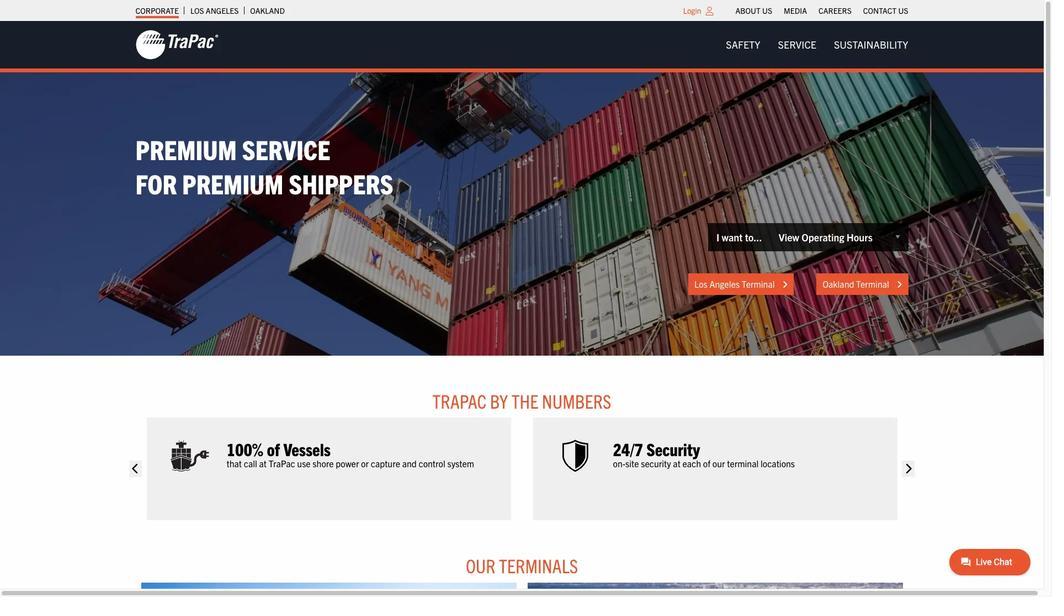 Task type: vqa. For each thing, say whether or not it's contained in the screenshot.
leftmost -
no



Task type: describe. For each thing, give the bounding box(es) containing it.
about us link
[[736, 3, 773, 18]]

oakland terminal link
[[817, 274, 909, 295]]

i
[[717, 231, 720, 244]]

corporate link
[[136, 3, 179, 18]]

at for security
[[674, 458, 681, 469]]

or
[[361, 458, 369, 469]]

trapac
[[433, 389, 487, 412]]

oakland for oakland
[[250, 6, 285, 15]]

solid image inside the los angeles terminal link
[[783, 280, 788, 289]]

us for about us
[[763, 6, 773, 15]]

angeles for los angeles
[[206, 6, 239, 15]]

contact us
[[864, 6, 909, 15]]

trapac by the numbers
[[433, 389, 612, 412]]

24/7 security on-site security at each of our terminal locations
[[613, 438, 795, 469]]

contact us link
[[864, 3, 909, 18]]

sustainability
[[835, 38, 909, 51]]

menu bar containing about us
[[730, 3, 915, 18]]

numbers
[[542, 389, 612, 412]]

of inside the 100% of vessels that call at trapac use shore power or capture and control system
[[267, 438, 280, 459]]

los angeles terminal
[[695, 279, 777, 290]]

about
[[736, 6, 761, 15]]

terminal inside the los angeles terminal link
[[742, 279, 775, 290]]

los for los angeles terminal
[[695, 279, 708, 290]]

of inside 24/7 security on-site security at each of our terminal locations
[[704, 458, 711, 469]]

want
[[722, 231, 743, 244]]

service link
[[770, 34, 826, 56]]

main content containing trapac by the numbers
[[125, 389, 920, 597]]

careers
[[819, 6, 852, 15]]

1 vertical spatial solid image
[[903, 461, 915, 477]]

security
[[647, 438, 700, 459]]

los angeles terminal link
[[689, 274, 794, 295]]

premium service for premium shippers
[[136, 132, 394, 200]]

the
[[512, 389, 539, 412]]

terminals
[[499, 554, 578, 577]]

to...
[[746, 231, 763, 244]]

call
[[244, 458, 257, 469]]

at for of
[[259, 458, 267, 469]]

24/7
[[613, 438, 643, 459]]

angeles for los angeles terminal
[[710, 279, 740, 290]]

contact
[[864, 6, 897, 15]]

oakland terminal
[[823, 279, 892, 290]]

i want to...
[[717, 231, 763, 244]]

media
[[784, 6, 808, 15]]

security
[[641, 458, 672, 469]]

service inside premium service for premium shippers
[[242, 132, 331, 166]]



Task type: locate. For each thing, give the bounding box(es) containing it.
control
[[419, 458, 446, 469]]

oakland link
[[250, 3, 285, 18]]

corporate
[[136, 6, 179, 15]]

1 terminal from the left
[[742, 279, 775, 290]]

angeles left oakland link
[[206, 6, 239, 15]]

1 vertical spatial solid image
[[129, 461, 142, 477]]

los
[[191, 6, 204, 15], [695, 279, 708, 290]]

use
[[297, 458, 311, 469]]

locations
[[761, 458, 795, 469]]

us
[[763, 6, 773, 15], [899, 6, 909, 15]]

trapac
[[269, 458, 295, 469]]

0 horizontal spatial los
[[191, 6, 204, 15]]

0 horizontal spatial solid image
[[129, 461, 142, 477]]

2 us from the left
[[899, 6, 909, 15]]

premium
[[136, 132, 237, 166], [182, 167, 284, 200]]

1 horizontal spatial oakland
[[823, 279, 855, 290]]

main content
[[125, 389, 920, 597]]

light image
[[706, 7, 714, 15]]

0 horizontal spatial us
[[763, 6, 773, 15]]

service
[[779, 38, 817, 51], [242, 132, 331, 166]]

angeles down i
[[710, 279, 740, 290]]

1 horizontal spatial of
[[704, 458, 711, 469]]

service inside menu bar
[[779, 38, 817, 51]]

system
[[448, 458, 475, 469]]

our
[[713, 458, 726, 469]]

1 horizontal spatial solid image
[[897, 280, 903, 289]]

los angeles link
[[191, 3, 239, 18]]

media link
[[784, 3, 808, 18]]

on-
[[613, 458, 626, 469]]

vessels
[[284, 438, 331, 459]]

1 vertical spatial menu bar
[[718, 34, 918, 56]]

2 at from the left
[[674, 458, 681, 469]]

capture
[[371, 458, 400, 469]]

that
[[227, 458, 242, 469]]

at left each
[[674, 458, 681, 469]]

of
[[267, 438, 280, 459], [704, 458, 711, 469]]

solid image
[[783, 280, 788, 289], [903, 461, 915, 477]]

angeles inside los angeles link
[[206, 6, 239, 15]]

0 vertical spatial los
[[191, 6, 204, 15]]

oakland for oakland terminal
[[823, 279, 855, 290]]

0 horizontal spatial oakland
[[250, 6, 285, 15]]

1 vertical spatial oakland
[[823, 279, 855, 290]]

0 horizontal spatial angeles
[[206, 6, 239, 15]]

menu bar containing safety
[[718, 34, 918, 56]]

menu bar
[[730, 3, 915, 18], [718, 34, 918, 56]]

0 horizontal spatial solid image
[[783, 280, 788, 289]]

1 vertical spatial service
[[242, 132, 331, 166]]

terminal
[[742, 279, 775, 290], [857, 279, 890, 290]]

of left our
[[704, 458, 711, 469]]

for
[[136, 167, 177, 200]]

oakland
[[250, 6, 285, 15], [823, 279, 855, 290]]

us right about on the top right
[[763, 6, 773, 15]]

shippers
[[289, 167, 394, 200]]

0 vertical spatial premium
[[136, 132, 237, 166]]

sustainability link
[[826, 34, 918, 56]]

0 vertical spatial solid image
[[783, 280, 788, 289]]

los angeles
[[191, 6, 239, 15]]

1 horizontal spatial solid image
[[903, 461, 915, 477]]

terminal inside oakland terminal link
[[857, 279, 890, 290]]

1 us from the left
[[763, 6, 773, 15]]

0 vertical spatial angeles
[[206, 6, 239, 15]]

shore
[[313, 458, 334, 469]]

0 horizontal spatial at
[[259, 458, 267, 469]]

1 vertical spatial angeles
[[710, 279, 740, 290]]

0 vertical spatial solid image
[[897, 280, 903, 289]]

and
[[403, 458, 417, 469]]

menu bar up 'service' link
[[730, 3, 915, 18]]

corporate image
[[136, 29, 218, 60]]

safety link
[[718, 34, 770, 56]]

at inside 24/7 security on-site security at each of our terminal locations
[[674, 458, 681, 469]]

100% of vessels that call at trapac use shore power or capture and control system
[[227, 438, 475, 469]]

1 horizontal spatial terminal
[[857, 279, 890, 290]]

1 at from the left
[[259, 458, 267, 469]]

site
[[626, 458, 639, 469]]

1 horizontal spatial service
[[779, 38, 817, 51]]

angeles inside the los angeles terminal link
[[710, 279, 740, 290]]

angeles
[[206, 6, 239, 15], [710, 279, 740, 290]]

0 horizontal spatial terminal
[[742, 279, 775, 290]]

each
[[683, 458, 702, 469]]

0 vertical spatial oakland
[[250, 6, 285, 15]]

us for contact us
[[899, 6, 909, 15]]

of right the "call"
[[267, 438, 280, 459]]

login
[[684, 6, 702, 15]]

100%
[[227, 438, 264, 459]]

at right the "call"
[[259, 458, 267, 469]]

us right contact
[[899, 6, 909, 15]]

2 terminal from the left
[[857, 279, 890, 290]]

1 vertical spatial los
[[695, 279, 708, 290]]

login link
[[684, 6, 702, 15]]

0 vertical spatial menu bar
[[730, 3, 915, 18]]

our terminals
[[466, 554, 578, 577]]

safety
[[727, 38, 761, 51]]

careers link
[[819, 3, 852, 18]]

0 horizontal spatial of
[[267, 438, 280, 459]]

solid image inside oakland terminal link
[[897, 280, 903, 289]]

los for los angeles
[[191, 6, 204, 15]]

0 horizontal spatial service
[[242, 132, 331, 166]]

menu bar down careers link
[[718, 34, 918, 56]]

our
[[466, 554, 496, 577]]

power
[[336, 458, 359, 469]]

solid image
[[897, 280, 903, 289], [129, 461, 142, 477]]

solid image inside main content
[[129, 461, 142, 477]]

at inside the 100% of vessels that call at trapac use shore power or capture and control system
[[259, 458, 267, 469]]

at
[[259, 458, 267, 469], [674, 458, 681, 469]]

terminal
[[728, 458, 759, 469]]

1 horizontal spatial los
[[695, 279, 708, 290]]

about us
[[736, 6, 773, 15]]

1 horizontal spatial at
[[674, 458, 681, 469]]

1 horizontal spatial angeles
[[710, 279, 740, 290]]

1 vertical spatial premium
[[182, 167, 284, 200]]

by
[[490, 389, 508, 412]]

0 vertical spatial service
[[779, 38, 817, 51]]

1 horizontal spatial us
[[899, 6, 909, 15]]



